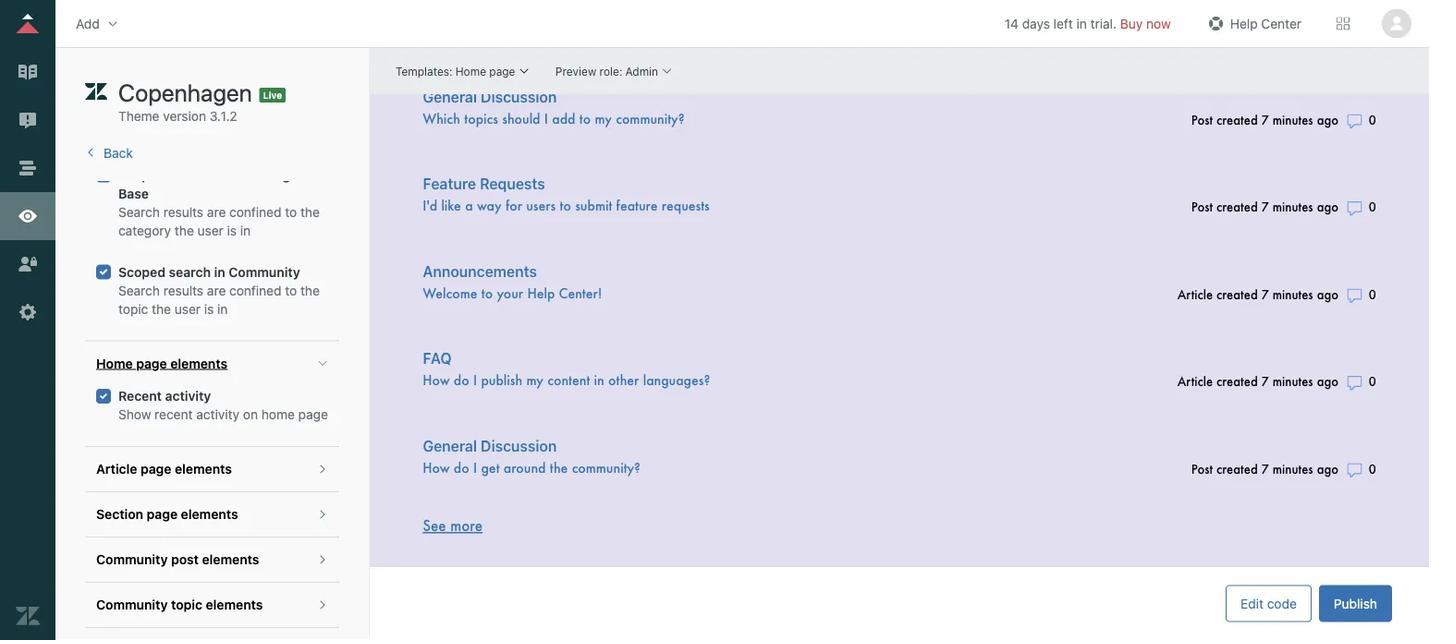 Task type: describe. For each thing, give the bounding box(es) containing it.
theme version 3.1.2
[[118, 109, 237, 124]]

elements for section page elements
[[181, 507, 238, 522]]

14 days left in trial. buy now
[[1005, 16, 1171, 31]]

zendesk products image
[[1337, 17, 1350, 30]]

scoped for search
[[118, 265, 166, 280]]

scoped for base
[[118, 167, 166, 182]]

community post elements button
[[85, 538, 339, 582]]

topic inside dropdown button
[[171, 598, 202, 613]]

in left knowledge
[[214, 167, 225, 182]]

base
[[118, 186, 149, 201]]

3.1.2
[[210, 109, 237, 124]]

elements for article page elements
[[175, 462, 232, 477]]

to inside scoped search in knowledge base search results are confined to the category the user is in
[[285, 204, 297, 219]]

0 vertical spatial activity
[[165, 389, 211, 404]]

days
[[1022, 16, 1050, 31]]

home page elements button
[[85, 342, 339, 386]]

section
[[96, 507, 143, 522]]

user permissions image
[[16, 252, 40, 276]]

community topic elements
[[96, 598, 263, 613]]

manage articles image
[[16, 60, 40, 84]]

in up home page elements dropdown button on the bottom left
[[217, 302, 228, 317]]

scoped search in community search results are confined to the topic the user is in
[[118, 265, 320, 317]]

edit code button
[[1226, 586, 1312, 623]]

to inside scoped search in community search results are confined to the topic the user is in
[[285, 283, 297, 298]]

recent activity show recent activity on home page
[[118, 389, 328, 422]]

post
[[171, 552, 199, 568]]

now
[[1147, 16, 1171, 31]]

page inside "recent activity show recent activity on home page"
[[298, 407, 328, 422]]

copenhagen
[[118, 78, 252, 106]]

search inside scoped search in community search results are confined to the topic the user is in
[[118, 283, 160, 298]]

center
[[1261, 16, 1302, 31]]

article page elements
[[96, 462, 232, 477]]

topic inside scoped search in community search results are confined to the topic the user is in
[[118, 302, 148, 317]]

code
[[1267, 596, 1297, 612]]

results inside scoped search in knowledge base search results are confined to the category the user is in
[[163, 204, 204, 219]]

search for results
[[169, 167, 211, 182]]

search for are
[[169, 265, 211, 280]]

buy
[[1120, 16, 1143, 31]]

1 vertical spatial activity
[[196, 407, 240, 422]]

version
[[163, 109, 206, 124]]

edit code
[[1241, 596, 1297, 612]]

community for community topic elements
[[96, 598, 168, 613]]

recent
[[155, 407, 193, 422]]

theme type image
[[85, 78, 107, 107]]

community inside scoped search in community search results are confined to the topic the user is in
[[229, 265, 300, 280]]

in down scoped search in knowledge base search results are confined to the category the user is in
[[214, 265, 225, 280]]

elements for community topic elements
[[206, 598, 263, 613]]

page for home page elements
[[136, 356, 167, 371]]

category
[[118, 223, 171, 238]]

search inside scoped search in knowledge base search results are confined to the category the user is in
[[118, 204, 160, 219]]

confined inside scoped search in community search results are confined to the topic the user is in
[[229, 283, 281, 298]]

elements for community post elements
[[202, 552, 259, 568]]



Task type: vqa. For each thing, say whether or not it's contained in the screenshot.
'Arrange content' ICON
yes



Task type: locate. For each thing, give the bounding box(es) containing it.
search down category
[[118, 283, 160, 298]]

search inside scoped search in knowledge base search results are confined to the category the user is in
[[169, 167, 211, 182]]

publish button
[[1319, 586, 1392, 623]]

are
[[207, 204, 226, 219], [207, 283, 226, 298]]

page inside 'dropdown button'
[[147, 507, 178, 522]]

on
[[243, 407, 258, 422]]

0 vertical spatial community
[[229, 265, 300, 280]]

elements inside home page elements dropdown button
[[170, 356, 228, 371]]

elements inside community post elements dropdown button
[[202, 552, 259, 568]]

is up home page elements dropdown button on the bottom left
[[204, 302, 214, 317]]

1 are from the top
[[207, 204, 226, 219]]

back link
[[85, 146, 133, 161]]

community down "community post elements"
[[96, 598, 168, 613]]

article
[[96, 462, 137, 477]]

1 vertical spatial confined
[[229, 283, 281, 298]]

0 vertical spatial confined
[[229, 204, 281, 219]]

1 horizontal spatial topic
[[171, 598, 202, 613]]

2 search from the top
[[169, 265, 211, 280]]

in
[[1077, 16, 1087, 31], [214, 167, 225, 182], [240, 223, 251, 238], [214, 265, 225, 280], [217, 302, 228, 317]]

2 to from the top
[[285, 283, 297, 298]]

search down the base
[[118, 204, 160, 219]]

results down category
[[163, 283, 204, 298]]

confined inside scoped search in knowledge base search results are confined to the category the user is in
[[229, 204, 281, 219]]

are inside scoped search in community search results are confined to the topic the user is in
[[207, 283, 226, 298]]

1 to from the top
[[285, 204, 297, 219]]

0 vertical spatial user
[[197, 223, 224, 238]]

page for section page elements
[[147, 507, 178, 522]]

recent
[[118, 389, 162, 404]]

elements
[[170, 356, 228, 371], [175, 462, 232, 477], [181, 507, 238, 522], [202, 552, 259, 568], [206, 598, 263, 613]]

community down section
[[96, 552, 168, 568]]

confined down knowledge
[[229, 204, 281, 219]]

page inside dropdown button
[[141, 462, 171, 477]]

section page elements button
[[85, 493, 339, 537]]

user inside scoped search in community search results are confined to the topic the user is in
[[175, 302, 201, 317]]

1 vertical spatial to
[[285, 283, 297, 298]]

0 vertical spatial topic
[[118, 302, 148, 317]]

results up category
[[163, 204, 204, 219]]

search down version
[[169, 167, 211, 182]]

1 horizontal spatial is
[[227, 223, 237, 238]]

is inside scoped search in knowledge base search results are confined to the category the user is in
[[227, 223, 237, 238]]

topic down the post
[[171, 598, 202, 613]]

user inside scoped search in knowledge base search results are confined to the category the user is in
[[197, 223, 224, 238]]

community for community post elements
[[96, 552, 168, 568]]

add
[[76, 16, 100, 31]]

activity
[[165, 389, 211, 404], [196, 407, 240, 422]]

are up scoped search in community search results are confined to the topic the user is in
[[207, 204, 226, 219]]

live
[[263, 90, 282, 100]]

elements right the post
[[202, 552, 259, 568]]

customize design image
[[16, 204, 40, 228]]

0 vertical spatial search
[[118, 204, 160, 219]]

14
[[1005, 16, 1019, 31]]

elements down community post elements dropdown button
[[206, 598, 263, 613]]

home
[[96, 356, 133, 371]]

user up home page elements dropdown button on the bottom left
[[175, 302, 201, 317]]

1 vertical spatial community
[[96, 552, 168, 568]]

0 vertical spatial results
[[163, 204, 204, 219]]

search inside scoped search in community search results are confined to the topic the user is in
[[169, 265, 211, 280]]

0 vertical spatial is
[[227, 223, 237, 238]]

search
[[169, 167, 211, 182], [169, 265, 211, 280]]

0 horizontal spatial topic
[[118, 302, 148, 317]]

page right section
[[147, 507, 178, 522]]

1 vertical spatial topic
[[171, 598, 202, 613]]

user up scoped search in community search results are confined to the topic the user is in
[[197, 223, 224, 238]]

elements inside article page elements dropdown button
[[175, 462, 232, 477]]

elements up "recent activity show recent activity on home page" on the left of the page
[[170, 356, 228, 371]]

in down knowledge
[[240, 223, 251, 238]]

theme
[[118, 109, 160, 124]]

is inside scoped search in community search results are confined to the topic the user is in
[[204, 302, 214, 317]]

the
[[300, 204, 320, 219], [175, 223, 194, 238], [300, 283, 320, 298], [152, 302, 171, 317]]

1 vertical spatial are
[[207, 283, 226, 298]]

help
[[1230, 16, 1258, 31]]

0 vertical spatial scoped
[[118, 167, 166, 182]]

user
[[197, 223, 224, 238], [175, 302, 201, 317]]

community post elements
[[96, 552, 259, 568]]

scoped search in knowledge base search results are confined to the category the user is in
[[118, 167, 320, 238]]

1 scoped from the top
[[118, 167, 166, 182]]

activity left on
[[196, 407, 240, 422]]

2 vertical spatial community
[[96, 598, 168, 613]]

zendesk image
[[16, 605, 40, 629]]

confined up home page elements dropdown button on the bottom left
[[229, 283, 281, 298]]

topic up home
[[118, 302, 148, 317]]

elements inside community topic elements dropdown button
[[206, 598, 263, 613]]

page for article page elements
[[141, 462, 171, 477]]

1 vertical spatial scoped
[[118, 265, 166, 280]]

results inside scoped search in community search results are confined to the topic the user is in
[[163, 283, 204, 298]]

home page elements
[[96, 356, 228, 371]]

scoped down category
[[118, 265, 166, 280]]

is up scoped search in community search results are confined to the topic the user is in
[[227, 223, 237, 238]]

1 vertical spatial is
[[204, 302, 214, 317]]

results
[[163, 204, 204, 219], [163, 283, 204, 298]]

section page elements
[[96, 507, 238, 522]]

page right 'article'
[[141, 462, 171, 477]]

None button
[[1379, 9, 1415, 38]]

show
[[118, 407, 151, 422]]

2 are from the top
[[207, 283, 226, 298]]

edit
[[1241, 596, 1264, 612]]

1 results from the top
[[163, 204, 204, 219]]

arrange content image
[[16, 156, 40, 180]]

community
[[229, 265, 300, 280], [96, 552, 168, 568], [96, 598, 168, 613]]

elements inside the section page elements 'dropdown button'
[[181, 507, 238, 522]]

elements down article page elements dropdown button
[[181, 507, 238, 522]]

2 confined from the top
[[229, 283, 281, 298]]

elements up the section page elements 'dropdown button'
[[175, 462, 232, 477]]

0 vertical spatial to
[[285, 204, 297, 219]]

scoped inside scoped search in knowledge base search results are confined to the category the user is in
[[118, 167, 166, 182]]

scoped up the base
[[118, 167, 166, 182]]

0 horizontal spatial is
[[204, 302, 214, 317]]

back
[[104, 146, 133, 161]]

article page elements button
[[85, 447, 339, 492]]

to
[[285, 204, 297, 219], [285, 283, 297, 298]]

left
[[1054, 16, 1073, 31]]

topic
[[118, 302, 148, 317], [171, 598, 202, 613]]

1 search from the top
[[118, 204, 160, 219]]

2 scoped from the top
[[118, 265, 166, 280]]

1 search from the top
[[169, 167, 211, 182]]

1 vertical spatial search
[[118, 283, 160, 298]]

in right left at right top
[[1077, 16, 1087, 31]]

is
[[227, 223, 237, 238], [204, 302, 214, 317]]

help center button
[[1199, 10, 1307, 37]]

scoped inside scoped search in community search results are confined to the topic the user is in
[[118, 265, 166, 280]]

0 vertical spatial search
[[169, 167, 211, 182]]

1 vertical spatial results
[[163, 283, 204, 298]]

page right home
[[298, 407, 328, 422]]

are inside scoped search in knowledge base search results are confined to the category the user is in
[[207, 204, 226, 219]]

community topic elements button
[[85, 583, 339, 628]]

help center
[[1230, 16, 1302, 31]]

1 vertical spatial search
[[169, 265, 211, 280]]

settings image
[[16, 300, 40, 325]]

home
[[261, 407, 295, 422]]

1 vertical spatial user
[[175, 302, 201, 317]]

page
[[136, 356, 167, 371], [298, 407, 328, 422], [141, 462, 171, 477], [147, 507, 178, 522]]

page up recent
[[136, 356, 167, 371]]

community down scoped search in knowledge base search results are confined to the category the user is in
[[229, 265, 300, 280]]

moderate content image
[[16, 108, 40, 132]]

2 results from the top
[[163, 283, 204, 298]]

1 confined from the top
[[229, 204, 281, 219]]

confined
[[229, 204, 281, 219], [229, 283, 281, 298]]

trial.
[[1091, 16, 1117, 31]]

publish
[[1334, 596, 1378, 612]]

knowledge
[[229, 167, 298, 182]]

0 vertical spatial are
[[207, 204, 226, 219]]

elements for home page elements
[[170, 356, 228, 371]]

activity up 'recent'
[[165, 389, 211, 404]]

are up home page elements dropdown button on the bottom left
[[207, 283, 226, 298]]

search
[[118, 204, 160, 219], [118, 283, 160, 298]]

2 search from the top
[[118, 283, 160, 298]]

scoped
[[118, 167, 166, 182], [118, 265, 166, 280]]

page inside dropdown button
[[136, 356, 167, 371]]

search down category
[[169, 265, 211, 280]]

Add button
[[70, 10, 126, 37]]



